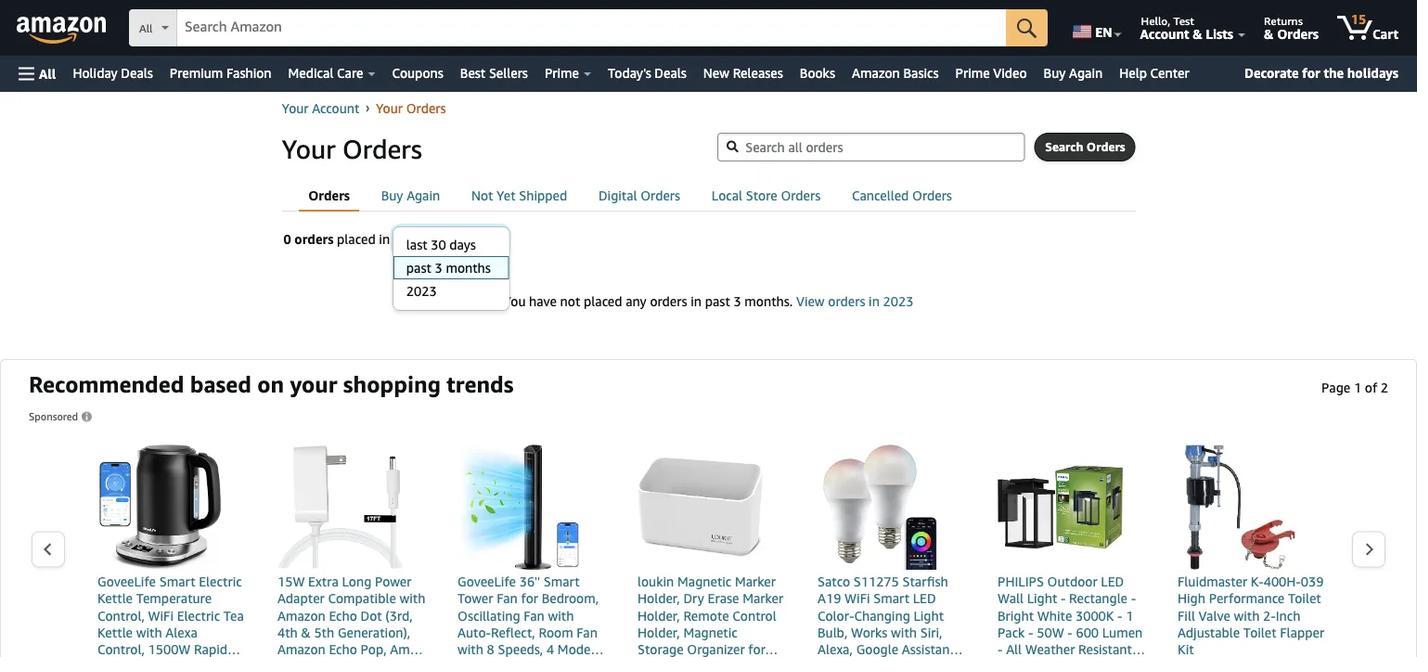 Task type: locate. For each thing, give the bounding box(es) containing it.
2 vertical spatial past
[[705, 294, 730, 309]]

1 goveelife from the left
[[97, 574, 156, 589]]

0 horizontal spatial account
[[312, 101, 360, 116]]

0 vertical spatial buy
[[1044, 65, 1066, 81]]

amazon image
[[17, 17, 107, 45]]

0 vertical spatial past
[[404, 233, 428, 248]]

in right any at top
[[691, 294, 702, 309]]

buy again
[[1044, 65, 1103, 81], [381, 188, 440, 203]]

1 horizontal spatial buy again
[[1044, 65, 1103, 81]]

1 horizontal spatial 1
[[1354, 380, 1362, 395]]

all inside search box
[[139, 22, 153, 35]]

buy
[[1044, 65, 1066, 81], [381, 188, 403, 203]]

1 vertical spatial amazon
[[278, 608, 326, 623]]

1 vertical spatial holder,
[[638, 608, 680, 623]]

fan up the oscillating
[[497, 591, 518, 606]]

your for your account › your orders
[[282, 101, 309, 116]]

orders down coupons link
[[406, 101, 446, 116]]

0 vertical spatial amazon
[[852, 65, 900, 81]]

list
[[66, 445, 1351, 657]]

2 horizontal spatial smart
[[874, 591, 910, 606]]

power
[[375, 574, 412, 589]]

am…
[[390, 642, 423, 657]]

0 horizontal spatial 2023
[[406, 284, 437, 299]]

lumen
[[1102, 625, 1143, 640]]

0 vertical spatial buy again
[[1044, 65, 1103, 81]]

1 horizontal spatial prime
[[956, 65, 990, 81]]

0 horizontal spatial in
[[379, 232, 390, 247]]

prime left video in the top of the page
[[956, 65, 990, 81]]

2 goveelife from the left
[[458, 574, 516, 589]]

your down "your account" 'link'
[[282, 134, 336, 165]]

for inside goveelife 36'' smart tower fan for bedroom, oscillating fan with auto-reflect, room fan with 8 speeds, 4 mode…
[[521, 591, 538, 606]]

smart
[[159, 574, 195, 589], [544, 574, 580, 589], [874, 591, 910, 606]]

0 horizontal spatial deals
[[121, 65, 153, 81]]

tab list
[[286, 181, 1136, 212]]

orders right store
[[781, 188, 821, 203]]

039
[[1301, 574, 1324, 589]]

0 horizontal spatial all
[[39, 66, 56, 81]]

light up white
[[1027, 591, 1057, 606]]

orders right search
[[1087, 140, 1125, 154]]

1 horizontal spatial placed
[[584, 294, 622, 309]]

wifi down s11275
[[845, 591, 870, 606]]

3 right last
[[431, 233, 438, 248]]

your orders
[[282, 134, 422, 165]]

2 horizontal spatial all
[[1006, 642, 1022, 657]]

past left 30
[[404, 233, 428, 248]]

& for returns
[[1264, 26, 1274, 41]]

0 vertical spatial account
[[1140, 26, 1190, 41]]

returns
[[1264, 14, 1303, 27]]

1 vertical spatial for
[[521, 591, 538, 606]]

2 vertical spatial all
[[1006, 642, 1022, 657]]

1 vertical spatial account
[[312, 101, 360, 116]]

electric up 'tea'
[[199, 574, 242, 589]]

1 horizontal spatial wifi
[[845, 591, 870, 606]]

past
[[404, 233, 428, 248], [406, 260, 431, 276], [705, 294, 730, 309]]

remote
[[684, 608, 729, 623]]

buy again up last
[[381, 188, 440, 203]]

fill
[[1178, 608, 1195, 623]]

1 vertical spatial fan
[[524, 608, 545, 623]]

led down the starfish
[[913, 591, 936, 606]]

local store orders link
[[702, 182, 830, 210]]

tab list containing orders
[[286, 181, 1136, 212]]

goveelife for tower
[[458, 574, 516, 589]]

400h-
[[1264, 574, 1301, 589]]

amazon down 4th
[[278, 642, 326, 657]]

months inside last 30 days past 3 months 2023
[[446, 260, 491, 276]]

goveelife up temperature
[[97, 574, 156, 589]]

0 vertical spatial echo
[[329, 608, 357, 623]]

1 vertical spatial kettle
[[97, 625, 133, 640]]

deals for holiday deals
[[121, 65, 153, 81]]

1 deals from the left
[[121, 65, 153, 81]]

30
[[431, 237, 446, 252]]

fan up reflect,
[[524, 608, 545, 623]]

your right the ›
[[376, 101, 403, 116]]

2023 right view
[[883, 294, 914, 309]]

1 horizontal spatial all
[[139, 22, 153, 35]]

buy again link up last
[[372, 182, 449, 210]]

page 1 of 2
[[1322, 380, 1389, 395]]

1 up lumen
[[1126, 608, 1134, 623]]

1 horizontal spatial for
[[1303, 65, 1321, 80]]

electric up alexa
[[177, 608, 220, 623]]

0 horizontal spatial light
[[914, 608, 944, 623]]

again down en
[[1069, 65, 1103, 81]]

& inside 15w extra long power adapter compatible with amazon echo dot (3rd, 4th & 5th generation), amazon echo pop, am…
[[301, 625, 311, 640]]

books
[[800, 65, 835, 81]]

s11275
[[854, 574, 899, 589]]

1 kettle from the top
[[97, 591, 133, 606]]

echo up 5th
[[329, 608, 357, 623]]

0 horizontal spatial smart
[[159, 574, 195, 589]]

buy down your orders
[[381, 188, 403, 203]]

1 echo from the top
[[329, 608, 357, 623]]

smart up temperature
[[159, 574, 195, 589]]

navigation navigation
[[0, 0, 1417, 92]]

deals for today's deals
[[655, 65, 687, 81]]

1 vertical spatial echo
[[329, 642, 357, 657]]

in right view
[[869, 294, 880, 309]]

1 vertical spatial buy again link
[[372, 182, 449, 210]]

0 horizontal spatial buy again link
[[372, 182, 449, 210]]

all down pack
[[1006, 642, 1022, 657]]

2 kettle from the top
[[97, 625, 133, 640]]

buy again down en link
[[1044, 65, 1103, 81]]

2 horizontal spatial &
[[1264, 26, 1274, 41]]

test
[[1174, 14, 1194, 27]]

past 3 months
[[404, 233, 483, 248]]

3 inside last 30 days past 3 months 2023
[[435, 260, 442, 276]]

0 vertical spatial again
[[1069, 65, 1103, 81]]

all
[[139, 22, 153, 35], [39, 66, 56, 81], [1006, 642, 1022, 657]]

hello, test
[[1141, 14, 1194, 27]]

1 vertical spatial control,
[[97, 642, 145, 657]]

wifi
[[845, 591, 870, 606], [148, 608, 174, 623]]

1 vertical spatial light
[[914, 608, 944, 623]]

today's deals
[[608, 65, 687, 81]]

weather
[[1025, 642, 1075, 657]]

0 vertical spatial kettle
[[97, 591, 133, 606]]

echo down 5th
[[329, 642, 357, 657]]

with inside 'goveelife smart electric kettle temperature control, wifi electric tea kettle with alexa control, 1500w rapid…'
[[136, 625, 162, 640]]

1 horizontal spatial light
[[1027, 591, 1057, 606]]

smart up bedroom,
[[544, 574, 580, 589]]

with down performance
[[1234, 608, 1260, 623]]

1 horizontal spatial deals
[[655, 65, 687, 81]]

0 horizontal spatial toilet
[[1244, 625, 1277, 640]]

past left months.
[[705, 294, 730, 309]]

0 horizontal spatial wifi
[[148, 608, 174, 623]]

decorate for the holidays link
[[1237, 61, 1406, 85]]

0 horizontal spatial led
[[913, 591, 936, 606]]

bedroom,
[[542, 591, 599, 606]]

past 3 months button
[[394, 227, 507, 254]]

account up center
[[1140, 26, 1190, 41]]

1 horizontal spatial buy again link
[[1035, 60, 1111, 86]]

-
[[1061, 591, 1066, 606], [1131, 591, 1136, 606], [1118, 608, 1123, 623], [1029, 625, 1034, 640], [1068, 625, 1073, 640], [998, 642, 1003, 657]]

orders right any at top
[[650, 294, 687, 309]]

echo
[[329, 608, 357, 623], [329, 642, 357, 657]]

all up holiday deals
[[139, 22, 153, 35]]

in
[[379, 232, 390, 247], [691, 294, 702, 309], [869, 294, 880, 309]]

previous image
[[43, 543, 53, 557]]

1 horizontal spatial account
[[1140, 26, 1190, 41]]

2 horizontal spatial orders
[[828, 294, 865, 309]]

light up siri,
[[914, 608, 944, 623]]

for…
[[748, 642, 778, 657]]

1 holder, from the top
[[638, 591, 680, 606]]

cancelled
[[852, 188, 909, 203]]

goveelife smart electric kettle temperature control, wifi electric tea kettle with alexa control, 1500w rapid boil, 2h keep warm, 1.7l bpa free stainless steel water boiler for tea, coffee, oatmeal image
[[97, 445, 223, 570]]

storage
[[638, 642, 684, 657]]

with up 1500w
[[136, 625, 162, 640]]

0 vertical spatial 3
[[431, 233, 438, 248]]

toilet
[[1288, 591, 1321, 606], [1244, 625, 1277, 640]]

2 prime from the left
[[956, 65, 990, 81]]

& inside returns & orders
[[1264, 26, 1274, 41]]

search image
[[727, 141, 739, 153]]

outdoor
[[1048, 574, 1098, 589]]

2 vertical spatial 3
[[734, 294, 741, 309]]

magnetic up dry in the left bottom of the page
[[678, 574, 732, 589]]

account left the ›
[[312, 101, 360, 116]]

orders down the ›
[[342, 134, 422, 165]]

resistant…
[[1079, 642, 1145, 657]]

0 horizontal spatial goveelife
[[97, 574, 156, 589]]

(3rd,
[[385, 608, 413, 623]]

satco
[[818, 574, 850, 589]]

loukin magnetic marker holder, dry erase marker holder, remote control holder, magnetic storage organizer for whiteboard or refrigerators (white) image
[[638, 445, 763, 570]]

past inside last 30 days past 3 months 2023
[[406, 260, 431, 276]]

1 vertical spatial toilet
[[1244, 625, 1277, 640]]

en
[[1095, 24, 1112, 39]]

& right 4th
[[301, 625, 311, 640]]

goveelife
[[97, 574, 156, 589], [458, 574, 516, 589]]

goveelife up tower
[[458, 574, 516, 589]]

oscillating
[[458, 608, 520, 623]]

1 left 'of'
[[1354, 380, 1362, 395]]

3000k
[[1076, 608, 1114, 623]]

returns & orders
[[1264, 14, 1319, 41]]

1 vertical spatial all
[[39, 66, 56, 81]]

electric
[[199, 574, 242, 589], [177, 608, 220, 623]]

3 down 30
[[435, 260, 442, 276]]

None submit
[[1006, 9, 1048, 46]]

0 horizontal spatial &
[[301, 625, 311, 640]]

premium fashion link
[[161, 60, 280, 86]]

1 vertical spatial buy
[[381, 188, 403, 203]]

0 vertical spatial light
[[1027, 591, 1057, 606]]

2-
[[1263, 608, 1276, 623]]

wall
[[998, 591, 1024, 606]]

loukin magnetic marker holder, dry erase marker holder, remote control holder, magnetic storage organizer for… link
[[638, 445, 786, 657]]

0 horizontal spatial buy again
[[381, 188, 440, 203]]

0 vertical spatial buy again link
[[1035, 60, 1111, 86]]

smart inside 'goveelife smart electric kettle temperature control, wifi electric tea kettle with alexa control, 1500w rapid…'
[[159, 574, 195, 589]]

adjustable
[[1178, 625, 1240, 640]]

list box
[[392, 233, 509, 303]]

smart up changing
[[874, 591, 910, 606]]

philips outdoor led wall light - rectangle - bright white 3000k - 1 pack - 50w - 600 lumen - all weather resistant…
[[998, 574, 1145, 657]]

3 holder, from the top
[[638, 625, 680, 640]]

0 vertical spatial for
[[1303, 65, 1321, 80]]

Search Amazon text field
[[177, 10, 1006, 45]]

1 horizontal spatial led
[[1101, 574, 1124, 589]]

1 vertical spatial buy again
[[381, 188, 440, 203]]

control, down temperature
[[97, 608, 145, 623]]

Search all orders search field
[[718, 133, 1025, 161]]

1 vertical spatial wifi
[[148, 608, 174, 623]]

led up "rectangle"
[[1101, 574, 1124, 589]]

1 prime from the left
[[545, 65, 579, 81]]

led
[[1101, 574, 1124, 589], [913, 591, 936, 606]]

goveelife inside goveelife 36'' smart tower fan for bedroom, oscillating fan with auto-reflect, room fan with 8 speeds, 4 mode…
[[458, 574, 516, 589]]

1 horizontal spatial goveelife
[[458, 574, 516, 589]]

0 vertical spatial wifi
[[845, 591, 870, 606]]

0 horizontal spatial 1
[[1126, 608, 1134, 623]]

orders
[[295, 232, 334, 247], [650, 294, 687, 309], [828, 294, 865, 309]]

placed right not
[[584, 294, 622, 309]]

wifi down temperature
[[148, 608, 174, 623]]

deals right holiday
[[121, 65, 153, 81]]

list box containing last 30 days
[[392, 233, 509, 303]]

1 horizontal spatial buy
[[1044, 65, 1066, 81]]

toilet down "2-"
[[1244, 625, 1277, 640]]

loukin magnetic marker holder, dry erase marker holder, remote control holder, magnetic storage organizer for…
[[638, 574, 784, 657]]

books link
[[792, 60, 844, 86]]

3
[[431, 233, 438, 248], [435, 260, 442, 276], [734, 294, 741, 309]]

amazon inside the navigation navigation
[[852, 65, 900, 81]]

2 deals from the left
[[655, 65, 687, 81]]

alexa
[[165, 625, 198, 640]]

1 vertical spatial past
[[406, 260, 431, 276]]

0 vertical spatial holder,
[[638, 591, 680, 606]]

2 vertical spatial holder,
[[638, 625, 680, 640]]

with up (3rd,
[[400, 591, 426, 606]]

with left siri,
[[891, 625, 917, 640]]

all inside 'button'
[[39, 66, 56, 81]]

again up the past 3 months
[[407, 188, 440, 203]]

smart inside goveelife 36'' smart tower fan for bedroom, oscillating fan with auto-reflect, room fan with 8 speeds, 4 mode…
[[544, 574, 580, 589]]

1 vertical spatial electric
[[177, 608, 220, 623]]

3 left months.
[[734, 294, 741, 309]]

1 horizontal spatial fan
[[524, 608, 545, 623]]

0 vertical spatial months
[[441, 233, 483, 248]]

1 horizontal spatial in
[[691, 294, 702, 309]]

2 vertical spatial fan
[[577, 625, 598, 640]]

fan up mode…
[[577, 625, 598, 640]]

1 vertical spatial again
[[407, 188, 440, 203]]

1 vertical spatial 3
[[435, 260, 442, 276]]

today's
[[608, 65, 651, 81]]

valve
[[1199, 608, 1231, 623]]

orders right view
[[828, 294, 865, 309]]

performance
[[1209, 591, 1285, 606]]

with inside the satco s11275 starfish a19 wifi smart led color-changing light bulb, works with siri, alexa, google assistan…
[[891, 625, 917, 640]]

1 vertical spatial led
[[913, 591, 936, 606]]

0 vertical spatial all
[[139, 22, 153, 35]]

with up room
[[548, 608, 574, 623]]

deals right the "today's"
[[655, 65, 687, 81]]

0 horizontal spatial buy
[[381, 188, 403, 203]]

local
[[712, 188, 743, 203]]

buy right video in the top of the page
[[1044, 65, 1066, 81]]

bright
[[998, 608, 1034, 623]]

control, left 1500w
[[97, 642, 145, 657]]

0 vertical spatial control,
[[97, 608, 145, 623]]

philips outdoor led wall light - rectangle - bright white 3000k - 1 pack - 50w - 600 lumen - all weather resistant - durable metal- black image
[[998, 445, 1123, 570]]

0 vertical spatial led
[[1101, 574, 1124, 589]]

for down 36''
[[521, 591, 538, 606]]

2 control, from the top
[[97, 642, 145, 657]]

your down medical
[[282, 101, 309, 116]]

tower
[[458, 591, 493, 606]]

&
[[1193, 26, 1203, 41], [1264, 26, 1274, 41], [301, 625, 311, 640]]

buy again link down en link
[[1035, 60, 1111, 86]]

premium
[[170, 65, 223, 81]]

all down amazon image
[[39, 66, 56, 81]]

amazon down adapter
[[278, 608, 326, 623]]

orders up the 'decorate for the holidays'
[[1277, 26, 1319, 41]]

& left lists
[[1193, 26, 1203, 41]]

dropdown image
[[490, 237, 500, 244]]

1 horizontal spatial again
[[1069, 65, 1103, 81]]

light
[[1027, 591, 1057, 606], [914, 608, 944, 623]]

amazon left basics
[[852, 65, 900, 81]]

- right "rectangle"
[[1131, 591, 1136, 606]]

& up decorate
[[1264, 26, 1274, 41]]

goveelife inside 'goveelife smart electric kettle temperature control, wifi electric tea kettle with alexa control, 1500w rapid…'
[[97, 574, 156, 589]]

1 horizontal spatial smart
[[544, 574, 580, 589]]

help
[[1120, 65, 1147, 81]]

orders right 0
[[295, 232, 334, 247]]

2023 down past 3 months option
[[406, 284, 437, 299]]

buy again link
[[1035, 60, 1111, 86], [372, 182, 449, 210]]

past down last
[[406, 260, 431, 276]]

past 3 months link
[[393, 256, 509, 279]]

toilet down 039
[[1288, 591, 1321, 606]]

2 horizontal spatial fan
[[577, 625, 598, 640]]

0 horizontal spatial for
[[521, 591, 538, 606]]

on
[[257, 371, 284, 398]]

1 control, from the top
[[97, 608, 145, 623]]

local store orders
[[712, 188, 821, 203]]

placed
[[337, 232, 376, 247], [584, 294, 622, 309]]

led inside philips outdoor led wall light - rectangle - bright white 3000k - 1 pack - 50w - 600 lumen - all weather resistant…
[[1101, 574, 1124, 589]]

magnetic down the 'remote'
[[684, 625, 738, 640]]

- up lumen
[[1118, 608, 1123, 623]]

2023 link
[[393, 279, 509, 303]]

today's deals link
[[600, 60, 695, 86]]

kettle left alexa
[[97, 625, 133, 640]]

1 horizontal spatial &
[[1193, 26, 1203, 41]]

months inside button
[[441, 233, 483, 248]]

1 vertical spatial months
[[446, 260, 491, 276]]

kettle left temperature
[[97, 591, 133, 606]]

1 horizontal spatial orders
[[650, 294, 687, 309]]

light inside philips outdoor led wall light - rectangle - bright white 3000k - 1 pack - 50w - 600 lumen - all weather resistant…
[[1027, 591, 1057, 606]]

in left last
[[379, 232, 390, 247]]

0 vertical spatial toilet
[[1288, 591, 1321, 606]]

0 vertical spatial placed
[[337, 232, 376, 247]]

placed left last
[[337, 232, 376, 247]]

dot
[[361, 608, 382, 623]]

for left the
[[1303, 65, 1321, 80]]

all inside philips outdoor led wall light - rectangle - bright white 3000k - 1 pack - 50w - 600 lumen - all weather resistant…
[[1006, 642, 1022, 657]]

lists
[[1206, 26, 1234, 41]]

prime for prime video
[[956, 65, 990, 81]]

0 vertical spatial fan
[[497, 591, 518, 606]]

with
[[400, 591, 426, 606], [548, 608, 574, 623], [1234, 608, 1260, 623], [136, 625, 162, 640], [891, 625, 917, 640], [458, 642, 484, 657]]

control,
[[97, 608, 145, 623], [97, 642, 145, 657]]

prime down all search box
[[545, 65, 579, 81]]

your for your orders
[[282, 134, 336, 165]]

& for account
[[1193, 26, 1203, 41]]



Task type: vqa. For each thing, say whether or not it's contained in the screenshot.
the leftmost Toilet
yes



Task type: describe. For each thing, give the bounding box(es) containing it.
0 orders placed in
[[284, 232, 390, 247]]

loukin
[[638, 574, 674, 589]]

help center link
[[1111, 60, 1198, 86]]

1 vertical spatial placed
[[584, 294, 622, 309]]

5th
[[314, 625, 334, 640]]

center
[[1151, 65, 1190, 81]]

premium fashion
[[170, 65, 272, 81]]

sponsored
[[29, 411, 78, 423]]

new releases link
[[695, 60, 792, 86]]

decorate
[[1245, 65, 1299, 80]]

extra
[[308, 574, 339, 589]]

0 horizontal spatial fan
[[497, 591, 518, 606]]

high
[[1178, 591, 1206, 606]]

- left 50w
[[1029, 625, 1034, 640]]

0 horizontal spatial placed
[[337, 232, 376, 247]]

with inside 15w extra long power adapter compatible with amazon echo dot (3rd, 4th & 5th generation), amazon echo pop, am…
[[400, 591, 426, 606]]

›
[[366, 99, 370, 115]]

prime for prime
[[545, 65, 579, 81]]

shopping
[[343, 371, 441, 398]]

orders right cancelled
[[912, 188, 952, 203]]

2 vertical spatial amazon
[[278, 642, 326, 657]]

view
[[796, 294, 825, 309]]

15
[[1351, 12, 1366, 27]]

again inside the navigation navigation
[[1069, 65, 1103, 81]]

fluidmaster
[[1178, 574, 1248, 589]]

none submit inside all search box
[[1006, 9, 1048, 46]]

0 vertical spatial electric
[[199, 574, 242, 589]]

dry
[[684, 591, 704, 606]]

trends
[[447, 371, 514, 398]]

medical care
[[288, 65, 363, 81]]

holiday deals link
[[64, 60, 161, 86]]

your account link
[[282, 101, 360, 116]]

account inside the navigation navigation
[[1140, 26, 1190, 41]]

smart inside the satco s11275 starfish a19 wifi smart led color-changing light bulb, works with siri, alexa, google assistan…
[[874, 591, 910, 606]]

with inside fluidmaster k-400h-039 high performance toilet fill valve with 2-inch adjustable toilet flapper kit
[[1234, 608, 1260, 623]]

digital orders link
[[589, 182, 690, 210]]

goveelife smart electric kettle temperature control, wifi electric tea kettle with alexa control, 1500w rapid… link
[[97, 445, 246, 657]]

flapper
[[1280, 625, 1325, 640]]

cancelled orders
[[852, 188, 952, 203]]

medical care link
[[280, 60, 384, 86]]

satco s11275 starfish a19 wifi smart led color-changing light bulb, works with siri, alexa, google assistan…
[[818, 574, 963, 657]]

orders up the 0 orders placed in on the left top
[[308, 188, 350, 203]]

siri,
[[920, 625, 943, 640]]

1 horizontal spatial 2023
[[883, 294, 914, 309]]

kit
[[1178, 642, 1194, 657]]

0
[[284, 232, 291, 247]]

alexa,
[[818, 642, 853, 657]]

goveelife smart electric kettle temperature control, wifi electric tea kettle with alexa control, 1500w rapid…
[[97, 574, 244, 657]]

white
[[1037, 608, 1072, 623]]

account inside your account › your orders
[[312, 101, 360, 116]]

600
[[1076, 625, 1099, 640]]

4th
[[278, 625, 298, 640]]

led inside the satco s11275 starfish a19 wifi smart led color-changing light bulb, works with siri, alexa, google assistan…
[[913, 591, 936, 606]]

orders inside your account › your orders
[[406, 101, 446, 116]]

video
[[993, 65, 1027, 81]]

google
[[856, 642, 899, 657]]

recommended
[[29, 371, 184, 398]]

prime video link
[[947, 60, 1035, 86]]

- left 600
[[1068, 625, 1073, 640]]

1 vertical spatial marker
[[743, 591, 784, 606]]

color-
[[818, 608, 854, 623]]

next image
[[1364, 543, 1375, 557]]

best
[[460, 65, 486, 81]]

satco s11275 starfish a19 wifi smart led color-changing light bulb, works with siri, alexa, google assistant, smartthings, 2700k-5000k, 2-pack image
[[818, 445, 943, 570]]

0 vertical spatial magnetic
[[678, 574, 732, 589]]

hello,
[[1141, 14, 1171, 27]]

orders right digital
[[641, 188, 680, 203]]

rectangle
[[1069, 591, 1128, 606]]

page
[[1322, 380, 1351, 395]]

2 horizontal spatial in
[[869, 294, 880, 309]]

basics
[[904, 65, 939, 81]]

help center
[[1120, 65, 1190, 81]]

wifi inside the satco s11275 starfish a19 wifi smart led color-changing light bulb, works with siri, alexa, google assistan…
[[845, 591, 870, 606]]

months.
[[745, 294, 793, 309]]

rapid…
[[194, 642, 241, 657]]

long
[[342, 574, 371, 589]]

satco s11275 starfish a19 wifi smart led color-changing light bulb, works with siri, alexa, google assistan… link
[[818, 445, 966, 657]]

you
[[504, 294, 526, 309]]

- down pack
[[998, 642, 1003, 657]]

works
[[851, 625, 888, 640]]

digital
[[599, 188, 637, 203]]

0 horizontal spatial orders
[[295, 232, 334, 247]]

list containing goveelife smart electric kettle temperature control, wifi electric tea kettle with alexa control, 1500w rapid…
[[66, 445, 1351, 657]]

All search field
[[129, 9, 1048, 48]]

releases
[[733, 65, 783, 81]]

store
[[746, 188, 778, 203]]

cart
[[1373, 26, 1399, 41]]

past inside button
[[404, 233, 428, 248]]

holidays
[[1347, 65, 1399, 80]]

fashion
[[226, 65, 272, 81]]

orders inside returns & orders
[[1277, 26, 1319, 41]]

- up white
[[1061, 591, 1066, 606]]

2 holder, from the top
[[638, 608, 680, 623]]

auto-
[[458, 625, 491, 640]]

0 horizontal spatial again
[[407, 188, 440, 203]]

pop,
[[361, 642, 387, 657]]

3 inside button
[[431, 233, 438, 248]]

holiday
[[73, 65, 118, 81]]

wifi inside 'goveelife smart electric kettle temperature control, wifi electric tea kettle with alexa control, 1500w rapid…'
[[148, 608, 174, 623]]

past 3 months option
[[392, 256, 509, 279]]

sponsored button
[[29, 407, 94, 426]]

amazon basics link
[[844, 60, 947, 86]]

speeds,
[[498, 642, 543, 657]]

coupons
[[392, 65, 443, 81]]

for inside the navigation navigation
[[1303, 65, 1321, 80]]

light inside the satco s11275 starfish a19 wifi smart led color-changing light bulb, works with siri, alexa, google assistan…
[[914, 608, 944, 623]]

goveelife for kettle
[[97, 574, 156, 589]]

buy again inside the navigation navigation
[[1044, 65, 1103, 81]]

50w
[[1037, 625, 1064, 640]]

4
[[547, 642, 554, 657]]

new
[[703, 65, 730, 81]]

not yet shipped link
[[462, 182, 577, 210]]

buy inside the navigation navigation
[[1044, 65, 1066, 81]]

0 vertical spatial 1
[[1354, 380, 1362, 395]]

1 inside philips outdoor led wall light - rectangle - bright white 3000k - 1 pack - 50w - 600 lumen - all weather resistant…
[[1126, 608, 1134, 623]]

any
[[626, 294, 647, 309]]

fluidmaster k-400h-039 high performance toilet fill valve with 2-inch adjustable toilet flapper kit image
[[1178, 445, 1303, 570]]

philips outdoor led wall light - rectangle - bright white 3000k - 1 pack - 50w - 600 lumen - all weather resistant… link
[[998, 445, 1146, 657]]

best sellers
[[460, 65, 528, 81]]

0 vertical spatial marker
[[735, 574, 776, 589]]

goveelife 36'' smart tower fan for bedroom, oscillating fan with auto-reflect, room fan with 8 speeds, 4 modes, 24h timer with app, works with alexa, floor fan for home office image
[[458, 445, 583, 570]]

new releases
[[703, 65, 783, 81]]

amazon basics
[[852, 65, 939, 81]]

with down "auto-"
[[458, 642, 484, 657]]

adapter
[[278, 591, 325, 606]]

Search Orders submit
[[1035, 134, 1135, 161]]

en link
[[1062, 5, 1130, 51]]

mode…
[[558, 642, 604, 657]]

last 30 days past 3 months 2023
[[406, 237, 491, 299]]

of
[[1365, 380, 1378, 395]]

medical
[[288, 65, 334, 81]]

2023 inside last 30 days past 3 months 2023
[[406, 284, 437, 299]]

2 echo from the top
[[329, 642, 357, 657]]

erase
[[708, 591, 739, 606]]

15w extra long power adapter compatible with amazon echo dot (3rd, 4th & 5th generation), amazon echo pop, amazon echo pop kids (17-foot) image
[[278, 445, 403, 570]]

1 vertical spatial magnetic
[[684, 625, 738, 640]]



